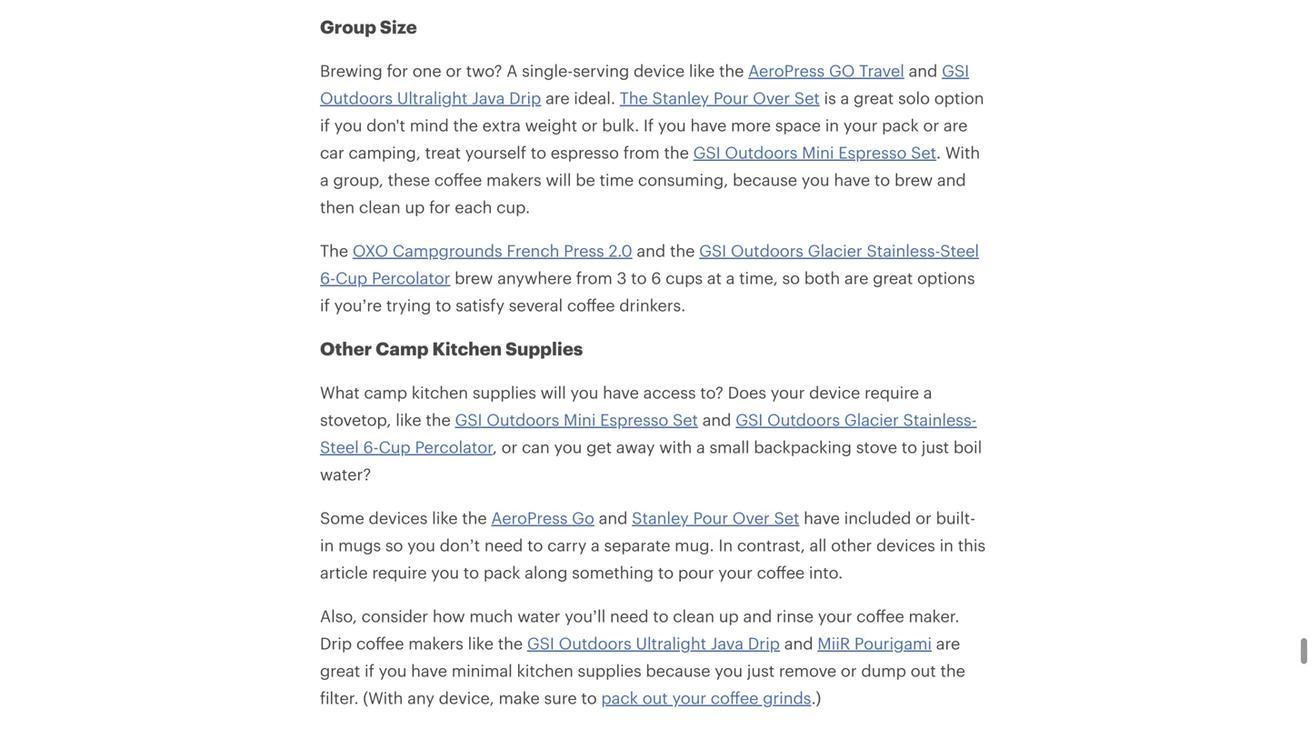 Task type: locate. For each thing, give the bounding box(es) containing it.
require inside have included or built- in mugs so you don't need to carry a separate mug. in contrast, all other devices in this article require you to pack along something to pour your coffee into.
[[372, 563, 427, 582]]

steel
[[941, 241, 980, 260], [320, 438, 359, 457]]

up
[[405, 198, 425, 217], [719, 607, 739, 626]]

in
[[826, 116, 840, 135], [320, 536, 334, 555], [940, 536, 954, 555]]

cup down stovetop,
[[379, 438, 411, 457]]

because down more
[[733, 170, 798, 189]]

gsi outdoors mini espresso set link up get
[[455, 410, 699, 430]]

devices inside have included or built- in mugs so you don't need to carry a separate mug. in contrast, all other devices in this article require you to pack along something to pour your coffee into.
[[877, 536, 936, 555]]

your inside also, consider how much water you'll need to clean up and rinse your coffee maker. drip coffee makers like the
[[818, 607, 853, 626]]

remove
[[779, 661, 837, 681]]

0 vertical spatial kitchen
[[412, 383, 468, 402]]

just
[[922, 438, 950, 457], [748, 661, 775, 681]]

gsi outdoors ultralight java drip link up if
[[320, 61, 970, 108]]

brew up satisfy
[[455, 269, 493, 288]]

1 horizontal spatial java
[[711, 634, 744, 653]]

0 horizontal spatial kitchen
[[412, 383, 468, 402]]

to down the aeropress go link
[[528, 536, 543, 555]]

will left be
[[546, 170, 572, 189]]

the down brewing for one or two? a single-serving device like the aeropress go travel and
[[620, 88, 648, 108]]

1 horizontal spatial espresso
[[839, 143, 907, 162]]

a inside have included or built- in mugs so you don't need to carry a separate mug. in contrast, all other devices in this article require you to pack along something to pour your coffee into.
[[591, 536, 600, 555]]

or
[[446, 61, 462, 80], [582, 116, 598, 135], [924, 116, 940, 135], [502, 438, 518, 457], [916, 509, 932, 528], [841, 661, 857, 681]]

because inside are great if you have minimal kitchen supplies because you just remove or dump out the filter. (with any device, make sure to
[[646, 661, 711, 681]]

0 horizontal spatial steel
[[320, 438, 359, 457]]

0 horizontal spatial clean
[[359, 198, 401, 217]]

ultralight
[[397, 88, 468, 108], [636, 634, 707, 653]]

extra
[[483, 116, 521, 135]]

gsi up option
[[942, 61, 970, 80]]

percolator for outdoors
[[415, 438, 493, 457]]

1 vertical spatial gsi outdoors mini espresso set link
[[455, 410, 699, 430]]

0 vertical spatial java
[[472, 88, 505, 108]]

0 horizontal spatial aeropress
[[492, 509, 568, 528]]

the down much
[[498, 634, 523, 653]]

steel inside the gsi outdoors glacier stainless-steel 6-cup percolator
[[941, 241, 980, 260]]

have inside are great if you have minimal kitchen supplies because you just remove or dump out the filter. (with any device, make sure to
[[411, 661, 447, 681]]

0 vertical spatial so
[[783, 269, 800, 288]]

2.0
[[609, 241, 633, 260]]

you left get
[[554, 438, 582, 457]]

stainless-
[[867, 241, 941, 260], [904, 410, 977, 430]]

0 horizontal spatial ultralight
[[397, 88, 468, 108]]

glacier for both
[[808, 241, 863, 260]]

need inside have included or built- in mugs so you don't need to carry a separate mug. in contrast, all other devices in this article require you to pack along something to pour your coffee into.
[[485, 536, 523, 555]]

gsi inside gsi outdoors ultralight java drip
[[942, 61, 970, 80]]

pour up in
[[694, 509, 729, 528]]

3
[[617, 269, 627, 288]]

0 vertical spatial will
[[546, 170, 572, 189]]

have inside is a great solo option if you don't mind the extra weight or bulk. if you have more space in your pack or are car camping, treat yourself to espresso from the
[[691, 116, 727, 135]]

device
[[634, 61, 685, 80], [810, 383, 861, 402]]

percolator inside gsi outdoors glacier stainless- steel 6-cup percolator
[[415, 438, 493, 457]]

your up the miir
[[818, 607, 853, 626]]

to down weight
[[531, 143, 547, 162]]

outdoors inside gsi outdoors ultralight java drip
[[320, 88, 393, 108]]

0 horizontal spatial so
[[386, 536, 403, 555]]

espresso left .
[[839, 143, 907, 162]]

cup inside gsi outdoors glacier stainless- steel 6-cup percolator
[[379, 438, 411, 457]]

car
[[320, 143, 345, 162]]

1 horizontal spatial ultralight
[[636, 634, 707, 653]]

1 vertical spatial up
[[719, 607, 739, 626]]

over
[[753, 88, 790, 108], [733, 509, 770, 528]]

0 vertical spatial pack
[[882, 116, 919, 135]]

device up are ideal. the stanley pour over set
[[634, 61, 685, 80]]

0 horizontal spatial device
[[634, 61, 685, 80]]

just up grinds
[[748, 661, 775, 681]]

1 vertical spatial out
[[643, 689, 668, 708]]

will inside the . with a group, these coffee makers will be time consuming, because you have to brew and then clean up for each cup.
[[546, 170, 572, 189]]

are up weight
[[546, 88, 570, 108]]

mini for gsi outdoors mini espresso set
[[802, 143, 835, 162]]

gsi outdoors ultralight java drip link down you'll
[[527, 634, 780, 653]]

supplies inside what camp kitchen supplies will you have access to? does your device require a stovetop, like the
[[473, 383, 537, 402]]

so left both
[[783, 269, 800, 288]]

yourself
[[465, 143, 527, 162]]

require up stove
[[865, 383, 920, 402]]

0 horizontal spatial mini
[[564, 410, 596, 430]]

the
[[620, 88, 648, 108], [320, 241, 348, 260]]

0 horizontal spatial cup
[[336, 269, 368, 288]]

0 horizontal spatial makers
[[409, 634, 464, 653]]

1 vertical spatial glacier
[[845, 410, 899, 430]]

outdoors up 'can'
[[487, 410, 560, 430]]

1 horizontal spatial so
[[783, 269, 800, 288]]

outdoors
[[320, 88, 393, 108], [725, 143, 798, 162], [731, 241, 804, 260], [487, 410, 560, 430], [768, 410, 841, 430], [559, 634, 632, 653]]

in down is
[[826, 116, 840, 135]]

supplies inside are great if you have minimal kitchen supplies because you just remove or dump out the filter. (with any device, make sure to
[[578, 661, 642, 681]]

your down in
[[719, 563, 753, 582]]

over up more
[[753, 88, 790, 108]]

trying
[[386, 296, 431, 315]]

out inside are great if you have minimal kitchen supplies because you just remove or dump out the filter. (with any device, make sure to
[[911, 661, 937, 681]]

1 vertical spatial devices
[[877, 536, 936, 555]]

mugs
[[338, 536, 381, 555]]

for
[[387, 61, 408, 80], [429, 198, 451, 217]]

makers inside also, consider how much water you'll need to clean up and rinse your coffee maker. drip coffee makers like the
[[409, 634, 464, 653]]

0 horizontal spatial out
[[643, 689, 668, 708]]

or inside have included or built- in mugs so you don't need to carry a separate mug. in contrast, all other devices in this article require you to pack along something to pour your coffee into.
[[916, 509, 932, 528]]

so inside have included or built- in mugs so you don't need to carry a separate mug. in contrast, all other devices in this article require you to pack along something to pour your coffee into.
[[386, 536, 403, 555]]

supplies up ,
[[473, 383, 537, 402]]

devices
[[369, 509, 428, 528], [877, 536, 936, 555]]

or right ,
[[502, 438, 518, 457]]

mini down space
[[802, 143, 835, 162]]

so inside brew anywhere from 3 to 6 cups at a time, so both are great options if you're trying to satisfy several coffee drinkers.
[[783, 269, 800, 288]]

6- up 'you're'
[[320, 269, 336, 288]]

need right don't
[[485, 536, 523, 555]]

contrast,
[[738, 536, 806, 555]]

your
[[844, 116, 878, 135], [771, 383, 805, 402], [719, 563, 753, 582], [818, 607, 853, 626], [673, 689, 707, 708]]

size
[[380, 16, 417, 37]]

brew anywhere from 3 to 6 cups at a time, so both are great options if you're trying to satisfy several coffee drinkers.
[[320, 269, 976, 315]]

and right go
[[599, 509, 628, 528]]

stanley up if
[[653, 88, 710, 108]]

glacier for to
[[845, 410, 899, 430]]

drip down a
[[510, 88, 542, 108]]

are ideal. the stanley pour over set
[[542, 88, 820, 108]]

1 vertical spatial kitchen
[[517, 661, 574, 681]]

cup inside the gsi outdoors glacier stainless-steel 6-cup percolator
[[336, 269, 368, 288]]

1 horizontal spatial need
[[610, 607, 649, 626]]

percolator for oxo
[[372, 269, 451, 288]]

1 vertical spatial supplies
[[578, 661, 642, 681]]

your up gsi outdoors mini espresso set
[[844, 116, 878, 135]]

percolator left 'can'
[[415, 438, 493, 457]]

be
[[576, 170, 596, 189]]

6- for brew anywhere from 3 to 6 cups at a time, so both are great options if you're trying to satisfy several coffee drinkers.
[[320, 269, 336, 288]]

from left "3"
[[577, 269, 613, 288]]

kitchen down other camp kitchen supplies on the top
[[412, 383, 468, 402]]

1 horizontal spatial just
[[922, 438, 950, 457]]

1 vertical spatial percolator
[[415, 438, 493, 457]]

0 vertical spatial from
[[624, 143, 660, 162]]

makers up cup.
[[487, 170, 542, 189]]

aeropress up carry
[[492, 509, 568, 528]]

just left boil
[[922, 438, 950, 457]]

pack right 'sure' in the bottom left of the page
[[602, 689, 638, 708]]

1 horizontal spatial mini
[[802, 143, 835, 162]]

1 horizontal spatial steel
[[941, 241, 980, 260]]

6- inside gsi outdoors glacier stainless- steel 6-cup percolator
[[363, 438, 379, 457]]

both
[[805, 269, 841, 288]]

java for gsi outdoors ultralight java drip and miir pourigami
[[711, 634, 744, 653]]

1 horizontal spatial in
[[826, 116, 840, 135]]

steel for gsi outdoors glacier stainless- steel 6-cup percolator
[[320, 438, 359, 457]]

because inside the . with a group, these coffee makers will be time consuming, because you have to brew and then clean up for each cup.
[[733, 170, 798, 189]]

1 vertical spatial because
[[646, 661, 711, 681]]

kitchen inside are great if you have minimal kitchen supplies because you just remove or dump out the filter. (with any device, make sure to
[[517, 661, 574, 681]]

0 vertical spatial ultralight
[[397, 88, 468, 108]]

0 vertical spatial supplies
[[473, 383, 537, 402]]

just inside the ', or can you get away with a small backpacking stove to just boil water?'
[[922, 438, 950, 457]]

ultralight inside gsi outdoors ultralight java drip
[[397, 88, 468, 108]]

glacier inside gsi outdoors glacier stainless- steel 6-cup percolator
[[845, 410, 899, 430]]

0 vertical spatial clean
[[359, 198, 401, 217]]

steel inside gsi outdoors glacier stainless- steel 6-cup percolator
[[320, 438, 359, 457]]

1 vertical spatial need
[[610, 607, 649, 626]]

and down with
[[938, 170, 967, 189]]

pour
[[714, 88, 749, 108], [694, 509, 729, 528]]

over up contrast,
[[733, 509, 770, 528]]

1 horizontal spatial supplies
[[578, 661, 642, 681]]

have up all
[[804, 509, 840, 528]]

need
[[485, 536, 523, 555], [610, 607, 649, 626]]

1 horizontal spatial devices
[[877, 536, 936, 555]]

1 horizontal spatial from
[[624, 143, 660, 162]]

press
[[564, 241, 605, 260]]

camping,
[[349, 143, 421, 162]]

device inside what camp kitchen supplies will you have access to? does your device require a stovetop, like the
[[810, 383, 861, 402]]

have inside have included or built- in mugs so you don't need to carry a separate mug. in contrast, all other devices in this article require you to pack along something to pour your coffee into.
[[804, 509, 840, 528]]

to down don't
[[464, 563, 479, 582]]

two?
[[466, 61, 503, 80]]

0 horizontal spatial because
[[646, 661, 711, 681]]

gsi outdoors mini espresso set and
[[455, 410, 736, 430]]

0 horizontal spatial up
[[405, 198, 425, 217]]

0 horizontal spatial pack
[[484, 563, 521, 582]]

outdoors inside the gsi outdoors glacier stainless-steel 6-cup percolator
[[731, 241, 804, 260]]

1 vertical spatial for
[[429, 198, 451, 217]]

1 horizontal spatial up
[[719, 607, 739, 626]]

options
[[918, 269, 976, 288]]

0 vertical spatial gsi outdoors ultralight java drip link
[[320, 61, 970, 108]]

in down some
[[320, 536, 334, 555]]

percolator
[[372, 269, 451, 288], [415, 438, 493, 457]]

like
[[689, 61, 715, 80], [396, 410, 422, 430], [432, 509, 458, 528], [468, 634, 494, 653]]

gsi for gsi outdoors ultralight java drip
[[942, 61, 970, 80]]

java inside gsi outdoors ultralight java drip
[[472, 88, 505, 108]]

are inside brew anywhere from 3 to 6 cups at a time, so both are great options if you're trying to satisfy several coffee drinkers.
[[845, 269, 869, 288]]

stainless- for great
[[867, 241, 941, 260]]

0 vertical spatial pour
[[714, 88, 749, 108]]

weight
[[525, 116, 578, 135]]

percolator up the trying
[[372, 269, 451, 288]]

java down 'two?'
[[472, 88, 505, 108]]

1 horizontal spatial device
[[810, 383, 861, 402]]

just inside are great if you have minimal kitchen supplies because you just remove or dump out the filter. (with any device, make sure to
[[748, 661, 775, 681]]

if inside are great if you have minimal kitchen supplies because you just remove or dump out the filter. (with any device, make sure to
[[365, 661, 375, 681]]

gsi up at at the top of the page
[[700, 241, 727, 260]]

1 vertical spatial device
[[810, 383, 861, 402]]

0 vertical spatial because
[[733, 170, 798, 189]]

1 horizontal spatial the
[[620, 88, 648, 108]]

up down these
[[405, 198, 425, 217]]

drip inside gsi outdoors ultralight java drip
[[510, 88, 542, 108]]

kitchen up 'sure' in the bottom left of the page
[[517, 661, 574, 681]]

, or can you get away with a small backpacking stove to just boil water?
[[320, 438, 983, 484]]

. with a group, these coffee makers will be time consuming, because you have to brew and then clean up for each cup.
[[320, 143, 981, 217]]

0 horizontal spatial from
[[577, 269, 613, 288]]

so
[[783, 269, 800, 288], [386, 536, 403, 555]]

0 vertical spatial gsi outdoors mini espresso set link
[[694, 143, 937, 162]]

1 vertical spatial so
[[386, 536, 403, 555]]

your inside have included or built- in mugs so you don't need to carry a separate mug. in contrast, all other devices in this article require you to pack along something to pour your coffee into.
[[719, 563, 753, 582]]

carry
[[548, 536, 587, 555]]

to up are great if you have minimal kitchen supplies because you just remove or dump out the filter. (with any device, make sure to
[[653, 607, 669, 626]]

the down maker.
[[941, 661, 966, 681]]

require up consider
[[372, 563, 427, 582]]

stainless- inside gsi outdoors glacier stainless- steel 6-cup percolator
[[904, 410, 977, 430]]

gsi outdoors ultralight java drip and miir pourigami
[[527, 634, 932, 653]]

1 vertical spatial makers
[[409, 634, 464, 653]]

devices up mugs
[[369, 509, 428, 528]]

also, consider how much water you'll need to clean up and rinse your coffee maker. drip coffee makers like the
[[320, 607, 960, 653]]

mini
[[802, 143, 835, 162], [564, 410, 596, 430]]

espresso up away
[[601, 410, 669, 430]]

the down other camp kitchen supplies on the top
[[426, 410, 451, 430]]

1 vertical spatial aeropress
[[492, 509, 568, 528]]

gsi outdoors ultralight java drip link
[[320, 61, 970, 108], [527, 634, 780, 653]]

gsi for gsi outdoors glacier stainless-steel 6-cup percolator
[[700, 241, 727, 260]]

outdoors inside gsi outdoors glacier stainless- steel 6-cup percolator
[[768, 410, 841, 430]]

any
[[408, 689, 435, 708]]

like up the stanley pour over set link
[[689, 61, 715, 80]]

some devices like the aeropress go and stanley pour over set
[[320, 509, 800, 528]]

outdoors up the time,
[[731, 241, 804, 260]]

glacier
[[808, 241, 863, 260], [845, 410, 899, 430]]

mini up get
[[564, 410, 596, 430]]

0 vertical spatial devices
[[369, 509, 428, 528]]

from down if
[[624, 143, 660, 162]]

gsi down does
[[736, 410, 763, 430]]

0 vertical spatial need
[[485, 536, 523, 555]]

miir
[[818, 634, 851, 653]]

water
[[518, 607, 561, 626]]

0 vertical spatial device
[[634, 61, 685, 80]]

0 vertical spatial stanley
[[653, 88, 710, 108]]

1 horizontal spatial require
[[865, 383, 920, 402]]

serving
[[573, 61, 630, 80]]

a inside the ', or can you get away with a small backpacking stove to just boil water?'
[[697, 438, 706, 457]]

ultralight up mind
[[397, 88, 468, 108]]

gsi outdoors glacier stainless-steel 6-cup percolator
[[320, 241, 980, 288]]

have down gsi outdoors mini espresso set
[[834, 170, 871, 189]]

great left options
[[873, 269, 914, 288]]

a inside is a great solo option if you don't mind the extra weight or bulk. if you have more space in your pack or are car camping, treat yourself to espresso from the
[[841, 88, 850, 108]]

gsi inside gsi outdoors glacier stainless- steel 6-cup percolator
[[736, 410, 763, 430]]

coffee down treat at left
[[435, 170, 482, 189]]

this
[[958, 536, 986, 555]]

1 horizontal spatial pack
[[602, 689, 638, 708]]

outdoors for gsi outdoors ultralight java drip and miir pourigami
[[559, 634, 632, 653]]

espresso for gsi outdoors mini espresso set
[[839, 143, 907, 162]]

ultralight up the pack out your coffee grinds link
[[636, 634, 707, 653]]

or left built-
[[916, 509, 932, 528]]

to down gsi outdoors mini espresso set
[[875, 170, 891, 189]]

the
[[720, 61, 744, 80], [453, 116, 478, 135], [664, 143, 689, 162], [670, 241, 695, 260], [426, 410, 451, 430], [462, 509, 487, 528], [498, 634, 523, 653], [941, 661, 966, 681]]

6- inside the gsi outdoors glacier stainless-steel 6-cup percolator
[[320, 269, 336, 288]]

1 horizontal spatial aeropress
[[749, 61, 825, 80]]

you inside the . with a group, these coffee makers will be time consuming, because you have to brew and then clean up for each cup.
[[802, 170, 830, 189]]

dump
[[862, 661, 907, 681]]

espresso for gsi outdoors mini espresso set and
[[601, 410, 669, 430]]

up up gsi outdoors ultralight java drip and miir pourigami
[[719, 607, 739, 626]]

2 horizontal spatial drip
[[748, 634, 780, 653]]

require inside what camp kitchen supplies will you have access to? does your device require a stovetop, like the
[[865, 383, 920, 402]]

travel
[[860, 61, 905, 80]]

are down option
[[944, 116, 968, 135]]

1 vertical spatial pack
[[484, 563, 521, 582]]

pack out your coffee grinds .)
[[602, 689, 822, 708]]

out
[[911, 661, 937, 681], [643, 689, 668, 708]]

drip
[[510, 88, 542, 108], [320, 634, 352, 653], [748, 634, 780, 653]]

brew down solo
[[895, 170, 933, 189]]

coffee down press
[[568, 296, 615, 315]]

0 horizontal spatial need
[[485, 536, 523, 555]]

drip for gsi outdoors ultralight java drip and miir pourigami
[[748, 634, 780, 653]]

0 horizontal spatial in
[[320, 536, 334, 555]]

1 vertical spatial steel
[[320, 438, 359, 457]]

make
[[499, 689, 540, 708]]

cup.
[[497, 198, 530, 217]]

1 vertical spatial ultralight
[[636, 634, 707, 653]]

solo
[[899, 88, 930, 108]]

1 vertical spatial stainless-
[[904, 410, 977, 430]]

need inside also, consider how much water you'll need to clean up and rinse your coffee maker. drip coffee makers like the
[[610, 607, 649, 626]]

0 horizontal spatial drip
[[320, 634, 352, 653]]

clean down pour
[[673, 607, 715, 626]]

and inside the . with a group, these coffee makers will be time consuming, because you have to brew and then clean up for each cup.
[[938, 170, 967, 189]]

0 vertical spatial glacier
[[808, 241, 863, 260]]

clean inside also, consider how much water you'll need to clean up and rinse your coffee maker. drip coffee makers like the
[[673, 607, 715, 626]]

2 vertical spatial if
[[365, 661, 375, 681]]

like up minimal on the left of the page
[[468, 634, 494, 653]]

stainless- inside the gsi outdoors glacier stainless-steel 6-cup percolator
[[867, 241, 941, 260]]

percolator inside the gsi outdoors glacier stainless-steel 6-cup percolator
[[372, 269, 451, 288]]

0 horizontal spatial 6-
[[320, 269, 336, 288]]

more
[[731, 116, 771, 135]]

0 vertical spatial 6-
[[320, 269, 336, 288]]

to right 'sure' in the bottom left of the page
[[582, 689, 597, 708]]

0 vertical spatial makers
[[487, 170, 542, 189]]

and inside also, consider how much water you'll need to clean up and rinse your coffee maker. drip coffee makers like the
[[744, 607, 772, 626]]

have up gsi outdoors mini espresso set and at the bottom of the page
[[603, 383, 639, 402]]

0 vertical spatial great
[[854, 88, 894, 108]]

mini for gsi outdoors mini espresso set and
[[564, 410, 596, 430]]

6-
[[320, 269, 336, 288], [363, 438, 379, 457]]

included
[[845, 509, 912, 528]]

drip down rinse
[[748, 634, 780, 653]]

1 vertical spatial espresso
[[601, 410, 669, 430]]

0 vertical spatial brew
[[895, 170, 933, 189]]

0 vertical spatial percolator
[[372, 269, 451, 288]]

if
[[644, 116, 654, 135]]

cup
[[336, 269, 368, 288], [379, 438, 411, 457]]

your right does
[[771, 383, 805, 402]]

0 vertical spatial just
[[922, 438, 950, 457]]

access
[[644, 383, 696, 402]]

in inside is a great solo option if you don't mind the extra weight or bulk. if you have more space in your pack or are car camping, treat yourself to espresso from the
[[826, 116, 840, 135]]

1 vertical spatial cup
[[379, 438, 411, 457]]

device up backpacking
[[810, 383, 861, 402]]

0 horizontal spatial for
[[387, 61, 408, 80]]

1 vertical spatial brew
[[455, 269, 493, 288]]

so right mugs
[[386, 536, 403, 555]]

makers
[[487, 170, 542, 189], [409, 634, 464, 653]]

1 vertical spatial 6-
[[363, 438, 379, 457]]

0 vertical spatial aeropress
[[749, 61, 825, 80]]

6
[[651, 269, 662, 288]]

if up car
[[320, 116, 330, 135]]

outdoors up backpacking
[[768, 410, 841, 430]]

the left 'oxo'
[[320, 241, 348, 260]]

1 vertical spatial clean
[[673, 607, 715, 626]]

2 horizontal spatial pack
[[882, 116, 919, 135]]

great inside is a great solo option if you don't mind the extra weight or bulk. if you have more space in your pack or are car camping, treat yourself to espresso from the
[[854, 88, 894, 108]]

brew
[[895, 170, 933, 189], [455, 269, 493, 288]]

java for gsi outdoors ultralight java drip
[[472, 88, 505, 108]]

0 vertical spatial espresso
[[839, 143, 907, 162]]

from inside brew anywhere from 3 to 6 cups at a time, so both are great options if you're trying to satisfy several coffee drinkers.
[[577, 269, 613, 288]]

outdoors for gsi outdoors mini espresso set and
[[487, 410, 560, 430]]

1 vertical spatial mini
[[564, 410, 596, 430]]

0 vertical spatial up
[[405, 198, 425, 217]]

0 vertical spatial cup
[[336, 269, 368, 288]]

1 horizontal spatial 6-
[[363, 438, 379, 457]]

gsi inside the gsi outdoors glacier stainless-steel 6-cup percolator
[[700, 241, 727, 260]]

glacier inside the gsi outdoors glacier stainless-steel 6-cup percolator
[[808, 241, 863, 260]]

1 horizontal spatial makers
[[487, 170, 542, 189]]

devices down included
[[877, 536, 936, 555]]



Task type: describe. For each thing, give the bounding box(es) containing it.
cup for oxo campgrounds french press 2.0
[[336, 269, 368, 288]]

0 vertical spatial over
[[753, 88, 790, 108]]

group,
[[333, 170, 384, 189]]

time,
[[740, 269, 778, 288]]

minimal
[[452, 661, 513, 681]]

a inside brew anywhere from 3 to 6 cups at a time, so both are great options if you're trying to satisfy several coffee drinkers.
[[726, 269, 735, 288]]

is a great solo option if you don't mind the extra weight or bulk. if you have more space in your pack or are car camping, treat yourself to espresso from the
[[320, 88, 985, 162]]

other camp kitchen supplies
[[320, 338, 583, 359]]

a inside what camp kitchen supplies will you have access to? does your device require a stovetop, like the
[[924, 383, 933, 402]]

steel for gsi outdoors glacier stainless-steel 6-cup percolator
[[941, 241, 980, 260]]

away
[[617, 438, 655, 457]]

1 vertical spatial stanley
[[632, 509, 689, 528]]

kitchen inside what camp kitchen supplies will you have access to? does your device require a stovetop, like the
[[412, 383, 468, 402]]

great inside are great if you have minimal kitchen supplies because you just remove or dump out the filter. (with any device, make sure to
[[320, 661, 360, 681]]

space
[[776, 116, 821, 135]]

other
[[320, 338, 372, 359]]

filter.
[[320, 689, 359, 708]]

supplies
[[506, 338, 583, 359]]

are inside is a great solo option if you don't mind the extra weight or bulk. if you have more space in your pack or are car camping, treat yourself to espresso from the
[[944, 116, 968, 135]]

outdoors for gsi outdoors mini espresso set
[[725, 143, 798, 162]]

have inside what camp kitchen supplies will you have access to? does your device require a stovetop, like the
[[603, 383, 639, 402]]

bulk.
[[602, 116, 640, 135]]

you inside the ', or can you get away with a small backpacking stove to just boil water?'
[[554, 438, 582, 457]]

each
[[455, 198, 492, 217]]

coffee down consider
[[357, 634, 404, 653]]

if inside brew anywhere from 3 to 6 cups at a time, so both are great options if you're trying to satisfy several coffee drinkers.
[[320, 296, 330, 315]]

separate
[[604, 536, 671, 555]]

set up with
[[673, 410, 699, 430]]

if inside is a great solo option if you don't mind the extra weight or bulk. if you have more space in your pack or are car camping, treat yourself to espresso from the
[[320, 116, 330, 135]]

you inside what camp kitchen supplies will you have access to? does your device require a stovetop, like the
[[571, 383, 599, 402]]

up inside also, consider how much water you'll need to clean up and rinse your coffee maker. drip coffee makers like the
[[719, 607, 739, 626]]

and up 6
[[637, 241, 666, 260]]

2 horizontal spatial in
[[940, 536, 954, 555]]

what camp kitchen supplies will you have access to? does your device require a stovetop, like the
[[320, 383, 933, 430]]

much
[[470, 607, 513, 626]]

clean inside the . with a group, these coffee makers will be time consuming, because you have to brew and then clean up for each cup.
[[359, 198, 401, 217]]

with
[[946, 143, 981, 162]]

and down to?
[[703, 410, 732, 430]]

coffee up miir pourigami 'link'
[[857, 607, 905, 626]]

camp
[[376, 338, 429, 359]]

the up consuming,
[[664, 143, 689, 162]]

pack inside have included or built- in mugs so you don't need to carry a separate mug. in contrast, all other devices in this article require you to pack along something to pour your coffee into.
[[484, 563, 521, 582]]

rinse
[[777, 607, 814, 626]]

coffee inside brew anywhere from 3 to 6 cups at a time, so both are great options if you're trying to satisfy several coffee drinkers.
[[568, 296, 615, 315]]

to inside also, consider how much water you'll need to clean up and rinse your coffee maker. drip coffee makers like the
[[653, 607, 669, 626]]

camp
[[364, 383, 408, 402]]

also,
[[320, 607, 357, 626]]

into.
[[809, 563, 843, 582]]

for inside the . with a group, these coffee makers will be time consuming, because you have to brew and then clean up for each cup.
[[429, 198, 451, 217]]

stovetop,
[[320, 410, 392, 430]]

0 vertical spatial the
[[620, 88, 648, 108]]

are inside are great if you have minimal kitchen supplies because you just remove or dump out the filter. (with any device, make sure to
[[937, 634, 961, 653]]

built-
[[937, 509, 976, 528]]

0 horizontal spatial devices
[[369, 509, 428, 528]]

the up cups
[[670, 241, 695, 260]]

then
[[320, 198, 355, 217]]

satisfy
[[456, 296, 505, 315]]

(with
[[363, 689, 403, 708]]

campgrounds
[[393, 241, 503, 260]]

with
[[660, 438, 692, 457]]

aeropress go link
[[492, 509, 595, 528]]

a inside the . with a group, these coffee makers will be time consuming, because you have to brew and then clean up for each cup.
[[320, 170, 329, 189]]

gsi down water on the bottom of page
[[527, 634, 555, 653]]

have included or built- in mugs so you don't need to carry a separate mug. in contrast, all other devices in this article require you to pack along something to pour your coffee into.
[[320, 509, 986, 582]]

or inside the ', or can you get away with a small backpacking stove to just boil water?'
[[502, 438, 518, 457]]

you down don't
[[431, 563, 459, 582]]

does
[[728, 383, 767, 402]]

coffee inside the . with a group, these coffee makers will be time consuming, because you have to brew and then clean up for each cup.
[[435, 170, 482, 189]]

you up car
[[334, 116, 362, 135]]

pour
[[678, 563, 715, 582]]

group
[[320, 16, 377, 37]]

get
[[587, 438, 612, 457]]

stainless- for boil
[[904, 410, 977, 430]]

ultralight for gsi outdoors ultralight java drip
[[397, 88, 468, 108]]

a
[[507, 61, 518, 80]]

to?
[[701, 383, 724, 402]]

consuming,
[[638, 170, 729, 189]]

gsi for gsi outdoors mini espresso set
[[694, 143, 721, 162]]

in
[[719, 536, 733, 555]]

boil
[[954, 438, 983, 457]]

backpacking
[[754, 438, 852, 457]]

gsi down kitchen
[[455, 410, 483, 430]]

you're
[[334, 296, 382, 315]]

1 vertical spatial over
[[733, 509, 770, 528]]

you left don't
[[408, 536, 436, 555]]

coffee inside have included or built- in mugs so you don't need to carry a separate mug. in contrast, all other devices in this article require you to pack along something to pour your coffee into.
[[757, 563, 805, 582]]

gsi for gsi outdoors glacier stainless- steel 6-cup percolator
[[736, 410, 763, 430]]

like inside also, consider how much water you'll need to clean up and rinse your coffee maker. drip coffee makers like the
[[468, 634, 494, 653]]

outdoors for gsi outdoors ultralight java drip
[[320, 88, 393, 108]]

up inside the . with a group, these coffee makers will be time consuming, because you have to brew and then clean up for each cup.
[[405, 198, 425, 217]]

drip for gsi outdoors ultralight java drip
[[510, 88, 542, 108]]

set left is
[[795, 88, 820, 108]]

along
[[525, 563, 568, 582]]

anywhere
[[498, 269, 572, 288]]

cup for gsi outdoors mini espresso set
[[379, 438, 411, 457]]

6- for , or can you get away with a small backpacking stove to just boil water?
[[363, 438, 379, 457]]

article
[[320, 563, 368, 582]]

what
[[320, 383, 360, 402]]

stove
[[857, 438, 898, 457]]

1 vertical spatial gsi outdoors ultralight java drip link
[[527, 634, 780, 653]]

outdoors for gsi outdoors glacier stainless-steel 6-cup percolator
[[731, 241, 804, 260]]

several
[[509, 296, 563, 315]]

.)
[[812, 689, 822, 708]]

the inside what camp kitchen supplies will you have access to? does your device require a stovetop, like the
[[426, 410, 451, 430]]

treat
[[425, 143, 461, 162]]

like up don't
[[432, 509, 458, 528]]

these
[[388, 170, 430, 189]]

to inside is a great solo option if you don't mind the extra weight or bulk. if you have more space in your pack or are car camping, treat yourself to espresso from the
[[531, 143, 547, 162]]

or right the one
[[446, 61, 462, 80]]

and up solo
[[909, 61, 938, 80]]

don't
[[440, 536, 480, 555]]

brewing
[[320, 61, 383, 80]]

go
[[572, 509, 595, 528]]

brewing for one or two? a single-serving device like the aeropress go travel and
[[320, 61, 942, 80]]

and down rinse
[[785, 634, 814, 653]]

brew inside the . with a group, these coffee makers will be time consuming, because you have to brew and then clean up for each cup.
[[895, 170, 933, 189]]

to inside the . with a group, these coffee makers will be time consuming, because you have to brew and then clean up for each cup.
[[875, 170, 891, 189]]

ideal.
[[574, 88, 616, 108]]

or inside are great if you have minimal kitchen supplies because you just remove or dump out the filter. (with any device, make sure to
[[841, 661, 857, 681]]

your inside is a great solo option if you don't mind the extra weight or bulk. if you have more space in your pack or are car camping, treat yourself to espresso from the
[[844, 116, 878, 135]]

outdoors for gsi outdoors glacier stainless- steel 6-cup percolator
[[768, 410, 841, 430]]

group size
[[320, 16, 417, 37]]

to inside are great if you have minimal kitchen supplies because you just remove or dump out the filter. (with any device, make sure to
[[582, 689, 597, 708]]

stanley pour over set link
[[632, 509, 800, 528]]

makers inside the . with a group, these coffee makers will be time consuming, because you have to brew and then clean up for each cup.
[[487, 170, 542, 189]]

water?
[[320, 465, 371, 484]]

at
[[707, 269, 722, 288]]

drip inside also, consider how much water you'll need to clean up and rinse your coffee maker. drip coffee makers like the
[[320, 634, 352, 653]]

something
[[572, 563, 654, 582]]

single-
[[522, 61, 573, 80]]

the up don't
[[462, 509, 487, 528]]

will inside what camp kitchen supplies will you have access to? does your device require a stovetop, like the
[[541, 383, 566, 402]]

you right if
[[658, 116, 687, 135]]

time
[[600, 170, 634, 189]]

you'll
[[565, 607, 606, 626]]

or up espresso
[[582, 116, 598, 135]]

gsi outdoors mini espresso set
[[694, 143, 937, 162]]

0 horizontal spatial the
[[320, 241, 348, 260]]

is
[[825, 88, 837, 108]]

coffee left grinds
[[711, 689, 759, 708]]

you down gsi outdoors ultralight java drip and miir pourigami
[[715, 661, 743, 681]]

set up contrast,
[[774, 509, 800, 528]]

like inside what camp kitchen supplies will you have access to? does your device require a stovetop, like the
[[396, 410, 422, 430]]

great inside brew anywhere from 3 to 6 cups at a time, so both are great options if you're trying to satisfy several coffee drinkers.
[[873, 269, 914, 288]]

mind
[[410, 116, 449, 135]]

some
[[320, 509, 365, 528]]

ultralight for gsi outdoors ultralight java drip and miir pourigami
[[636, 634, 707, 653]]

the up treat at left
[[453, 116, 478, 135]]

the inside are great if you have minimal kitchen supplies because you just remove or dump out the filter. (with any device, make sure to
[[941, 661, 966, 681]]

from inside is a great solo option if you don't mind the extra weight or bulk. if you have more space in your pack or are car camping, treat yourself to espresso from the
[[624, 143, 660, 162]]

option
[[935, 88, 985, 108]]

mug.
[[675, 536, 715, 555]]

miir pourigami link
[[818, 634, 932, 653]]

aeropress go travel link
[[749, 61, 905, 80]]

or up .
[[924, 116, 940, 135]]

the up the stanley pour over set link
[[720, 61, 744, 80]]

your inside what camp kitchen supplies will you have access to? does your device require a stovetop, like the
[[771, 383, 805, 402]]

your down gsi outdoors ultralight java drip and miir pourigami
[[673, 689, 707, 708]]

other
[[832, 536, 872, 555]]

,
[[493, 438, 497, 457]]

set left with
[[912, 143, 937, 162]]

you up (with
[[379, 661, 407, 681]]

kitchen
[[432, 338, 502, 359]]

to right "3"
[[631, 269, 647, 288]]

gsi outdoors glacier stainless-steel 6-cup percolator link
[[320, 241, 980, 288]]

1 vertical spatial pour
[[694, 509, 729, 528]]

oxo campgrounds french press 2.0 link
[[353, 241, 633, 260]]

brew inside brew anywhere from 3 to 6 cups at a time, so both are great options if you're trying to satisfy several coffee drinkers.
[[455, 269, 493, 288]]

to right the trying
[[436, 296, 451, 315]]

to inside the ', or can you get away with a small backpacking stove to just boil water?'
[[902, 438, 918, 457]]

to left pour
[[658, 563, 674, 582]]

pack inside is a great solo option if you don't mind the extra weight or bulk. if you have more space in your pack or are car camping, treat yourself to espresso from the
[[882, 116, 919, 135]]

have inside the . with a group, these coffee makers will be time consuming, because you have to brew and then clean up for each cup.
[[834, 170, 871, 189]]

the inside also, consider how much water you'll need to clean up and rinse your coffee maker. drip coffee makers like the
[[498, 634, 523, 653]]



Task type: vqa. For each thing, say whether or not it's contained in the screenshot.
the bottommost 'Aeropress'
yes



